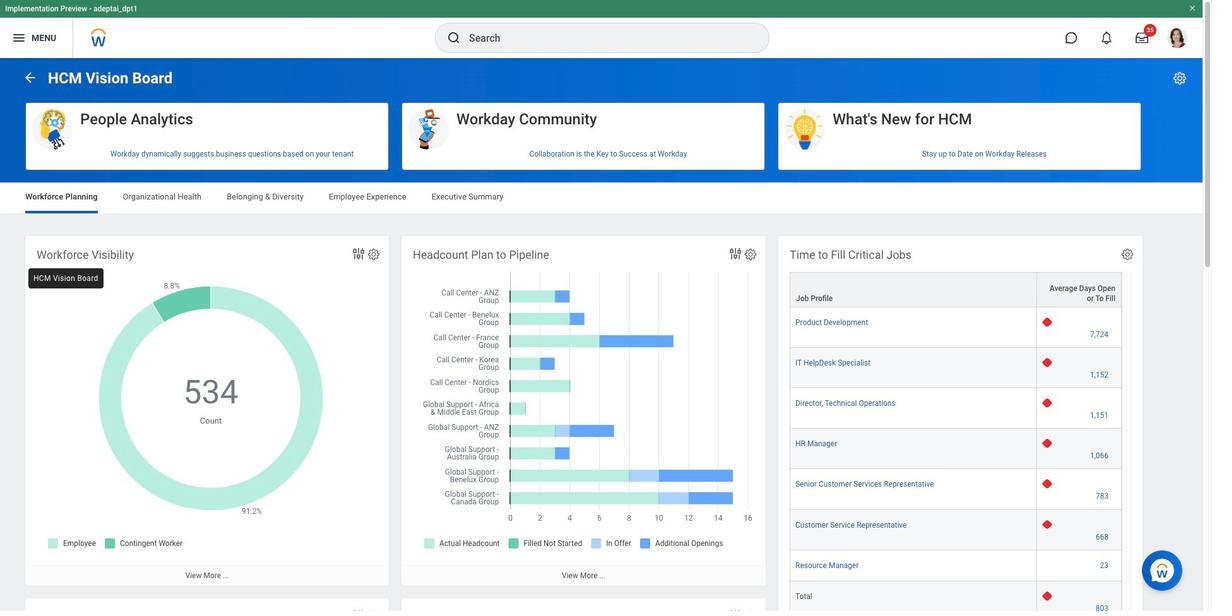 Task type: locate. For each thing, give the bounding box(es) containing it.
4 row from the top
[[790, 388, 1122, 429]]

configure this page image
[[1172, 71, 1188, 86]]

configure and view chart data image
[[351, 609, 366, 611]]

headcount plan to pipeline element
[[402, 236, 766, 586]]

configure time to fill critical jobs image
[[1121, 247, 1135, 261]]

justify image
[[11, 30, 27, 45]]

configure and view chart data image inside workforce visibility element
[[351, 246, 366, 261]]

profile logan mcneil image
[[1167, 28, 1188, 51]]

0 horizontal spatial configure and view chart data image
[[351, 246, 366, 261]]

main content
[[0, 58, 1203, 611]]

configure and view chart data image for configure workforce visibility image
[[351, 246, 366, 261]]

row
[[790, 272, 1122, 308], [790, 308, 1122, 348], [790, 348, 1122, 388], [790, 388, 1122, 429], [790, 429, 1122, 469], [790, 469, 1122, 510], [790, 510, 1122, 550], [790, 550, 1122, 581], [790, 581, 1122, 611]]

1 vertical spatial configure and view chart data image
[[728, 609, 743, 611]]

inbox large image
[[1136, 32, 1148, 44]]

1 horizontal spatial configure and view chart data image
[[728, 609, 743, 611]]

configure turnover by executive group image
[[367, 610, 381, 611]]

1 row from the top
[[790, 272, 1122, 308]]

tab list
[[13, 183, 1190, 213]]

configure and view chart data image left configure retirement eligibility by critical job icon
[[728, 609, 743, 611]]

7 row from the top
[[790, 510, 1122, 550]]

banner
[[0, 0, 1203, 58]]

configure and view chart data image left configure workforce visibility image
[[351, 246, 366, 261]]

0 vertical spatial configure and view chart data image
[[351, 246, 366, 261]]

2 row from the top
[[790, 308, 1122, 348]]

configure and view chart data image for configure retirement eligibility by critical job icon
[[728, 609, 743, 611]]

configure and view chart data image
[[351, 246, 366, 261], [728, 609, 743, 611]]

9 row from the top
[[790, 581, 1122, 611]]



Task type: describe. For each thing, give the bounding box(es) containing it.
Search Workday  search field
[[469, 24, 743, 52]]

configure workforce visibility image
[[367, 247, 381, 261]]

total element
[[796, 589, 812, 601]]

close environment banner image
[[1189, 4, 1196, 12]]

6 row from the top
[[790, 469, 1122, 510]]

notifications large image
[[1100, 32, 1113, 44]]

3 row from the top
[[790, 348, 1122, 388]]

configure retirement eligibility by critical job image
[[744, 610, 758, 611]]

5 row from the top
[[790, 429, 1122, 469]]

8 row from the top
[[790, 550, 1122, 581]]

workforce visibility element
[[25, 236, 389, 586]]

previous page image
[[23, 70, 38, 85]]

search image
[[446, 30, 462, 45]]

time to fill critical jobs element
[[778, 236, 1143, 611]]



Task type: vqa. For each thing, say whether or not it's contained in the screenshot.
8th "row" from the bottom of the Time to Fill Critical Jobs element
yes



